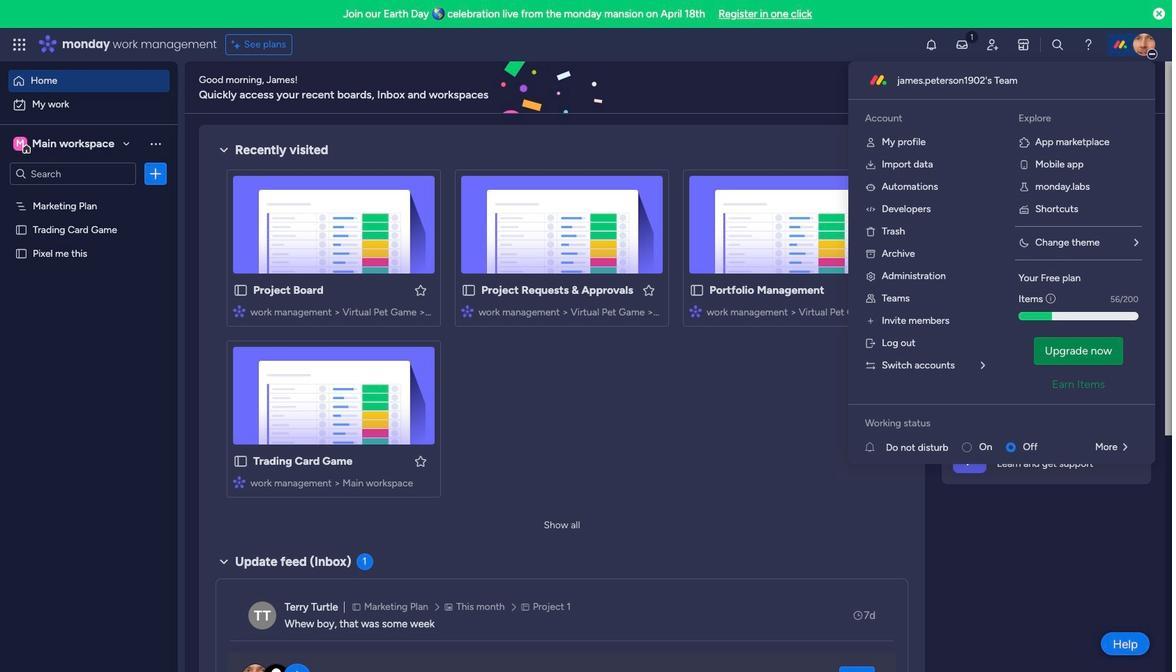 Task type: locate. For each thing, give the bounding box(es) containing it.
workspace options image
[[149, 137, 163, 151]]

v2 surfce notifications image
[[866, 440, 886, 455]]

import data image
[[866, 159, 877, 170]]

option
[[8, 70, 170, 92], [8, 94, 170, 116], [0, 193, 178, 196]]

1 vertical spatial add to favorites image
[[414, 454, 428, 468]]

help center element
[[942, 428, 1152, 484]]

log out image
[[866, 338, 877, 349]]

1 horizontal spatial list arrow image
[[1124, 443, 1128, 452]]

1 add to favorites image from the top
[[414, 283, 428, 297]]

1 image
[[966, 29, 979, 44]]

invite members image
[[866, 315, 877, 327]]

see plans image
[[232, 37, 244, 52]]

public board image
[[15, 223, 28, 236], [233, 283, 248, 298], [461, 283, 477, 298], [690, 283, 705, 298], [233, 454, 248, 469]]

0 vertical spatial add to favorites image
[[414, 283, 428, 297]]

update feed image
[[956, 38, 970, 52]]

0 horizontal spatial add to favorites image
[[642, 283, 656, 297]]

2 vertical spatial list arrow image
[[1124, 443, 1128, 452]]

v2 user feedback image
[[954, 80, 964, 95]]

add to favorites image
[[414, 283, 428, 297], [414, 454, 428, 468]]

add to favorites image
[[642, 283, 656, 297], [870, 283, 884, 297]]

1 vertical spatial option
[[8, 94, 170, 116]]

0 vertical spatial list arrow image
[[1135, 238, 1139, 248]]

Search in workspace field
[[29, 166, 117, 182]]

0 horizontal spatial list arrow image
[[981, 361, 986, 371]]

notifications image
[[925, 38, 939, 52]]

close update feed (inbox) image
[[216, 554, 232, 570]]

2 add to favorites image from the left
[[870, 283, 884, 297]]

workspace selection element
[[13, 135, 117, 154]]

public board image
[[15, 246, 28, 260]]

invite members image
[[986, 38, 1000, 52]]

1 vertical spatial list arrow image
[[981, 361, 986, 371]]

1 horizontal spatial add to favorites image
[[870, 283, 884, 297]]

developers image
[[866, 204, 877, 215]]

1 element
[[356, 554, 373, 570]]

list arrow image
[[1135, 238, 1139, 248], [981, 361, 986, 371], [1124, 443, 1128, 452]]

terry turtle image
[[248, 602, 276, 630]]

select product image
[[13, 38, 27, 52]]

list box
[[0, 191, 178, 453]]

trash image
[[866, 226, 877, 237]]

0 vertical spatial option
[[8, 70, 170, 92]]

mobile app image
[[1019, 159, 1030, 170]]

templates image image
[[955, 133, 1139, 230]]



Task type: vqa. For each thing, say whether or not it's contained in the screenshot.
bottom list arrow icon
yes



Task type: describe. For each thing, give the bounding box(es) containing it.
v2 info image
[[1046, 292, 1056, 306]]

change theme image
[[1019, 237, 1030, 248]]

automations image
[[866, 181, 877, 193]]

monday.labs image
[[1019, 181, 1030, 193]]

workspace image
[[13, 136, 27, 151]]

1 add to favorites image from the left
[[642, 283, 656, 297]]

my profile image
[[866, 137, 877, 148]]

close recently visited image
[[216, 142, 232, 158]]

getting started element
[[942, 361, 1152, 417]]

help image
[[1082, 38, 1096, 52]]

2 horizontal spatial list arrow image
[[1135, 238, 1139, 248]]

2 add to favorites image from the top
[[414, 454, 428, 468]]

search everything image
[[1051, 38, 1065, 52]]

administration image
[[866, 271, 877, 282]]

shortcuts image
[[1019, 204, 1030, 215]]

2 vertical spatial option
[[0, 193, 178, 196]]

james peterson image
[[1134, 34, 1156, 56]]

monday marketplace image
[[1017, 38, 1031, 52]]

archive image
[[866, 248, 877, 260]]

quick search results list box
[[216, 158, 1016, 514]]

options image
[[149, 167, 163, 181]]

teams image
[[866, 293, 877, 304]]



